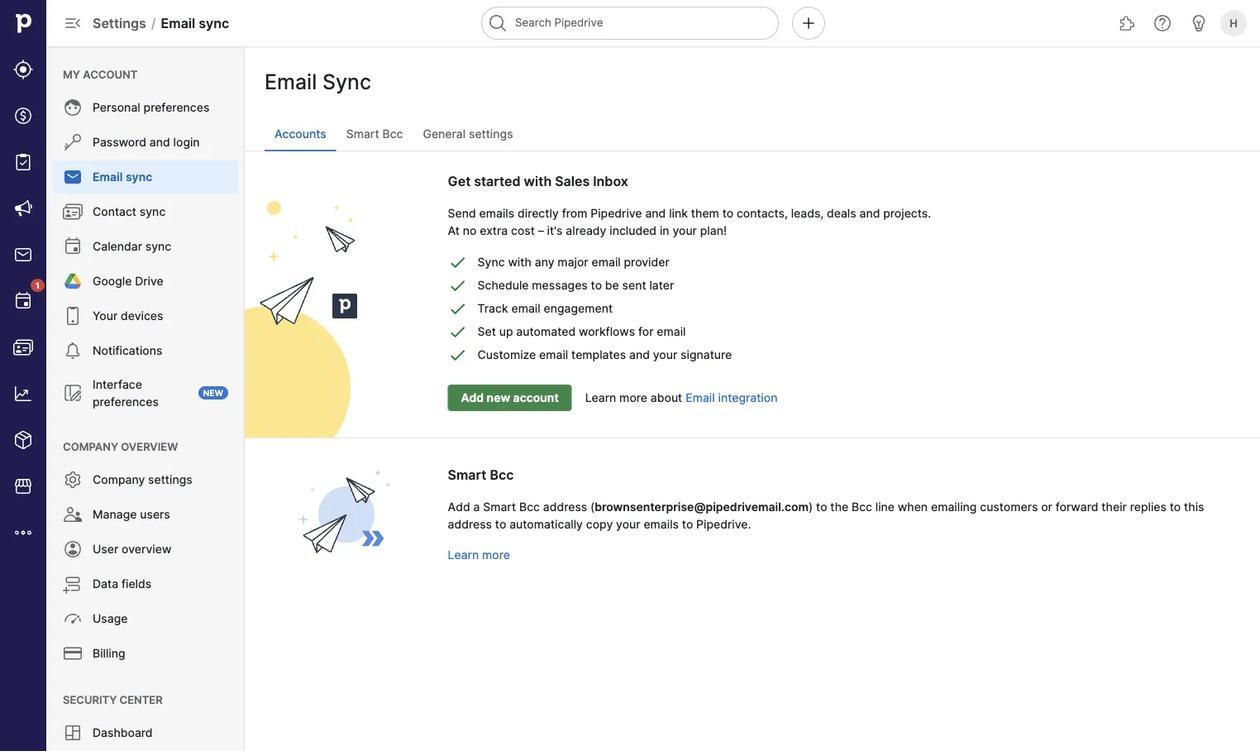 Task type: locate. For each thing, give the bounding box(es) containing it.
menu containing personal preferences
[[46, 46, 245, 751]]

color undefined image left the email sync
[[63, 167, 83, 187]]

color undefined image left billing
[[63, 644, 83, 663]]

0 horizontal spatial emails
[[479, 206, 515, 220]]

calendar sync
[[93, 239, 171, 254]]

projects.
[[884, 206, 931, 220]]

color undefined image inside calendar sync link
[[63, 237, 83, 256]]

color undefined image inside 1 link
[[13, 291, 33, 311]]

emails
[[479, 206, 515, 220], [644, 517, 679, 531]]

1 vertical spatial more
[[482, 548, 510, 562]]

with
[[524, 173, 552, 189], [508, 255, 532, 269]]

0 horizontal spatial learn
[[448, 548, 479, 562]]

quick add image
[[799, 13, 819, 33]]

settings for company settings
[[148, 473, 192, 487]]

account right new
[[513, 391, 559, 405]]

add left new
[[461, 391, 484, 405]]

color undefined image inside notifications "link"
[[63, 341, 83, 361]]

password and login link
[[53, 126, 238, 159]]

color undefined image for your
[[63, 306, 83, 326]]

my
[[63, 68, 80, 81]]

1 horizontal spatial sync
[[478, 255, 505, 269]]

color undefined image left data
[[63, 574, 83, 594]]

0 horizontal spatial smart bcc
[[346, 127, 403, 141]]

1 vertical spatial learn
[[448, 548, 479, 562]]

manage users link
[[53, 498, 238, 531]]

1 vertical spatial your
[[653, 348, 678, 362]]

color undefined image inside dashboard link
[[63, 723, 83, 743]]

1 vertical spatial sync
[[478, 255, 505, 269]]

color positive image
[[448, 252, 468, 272], [448, 275, 468, 295], [448, 322, 468, 342], [448, 345, 468, 365]]

your
[[93, 309, 118, 323]]

sync for calendar sync
[[145, 239, 171, 254]]

account up personal
[[83, 68, 138, 81]]

h button
[[1218, 7, 1251, 40]]

1 vertical spatial overview
[[122, 542, 172, 556]]

0 horizontal spatial sync
[[323, 69, 371, 94]]

your
[[673, 223, 697, 237], [653, 348, 678, 362], [616, 517, 641, 531]]

sync up drive
[[145, 239, 171, 254]]

email up contact
[[93, 170, 123, 184]]

email
[[161, 15, 195, 31], [265, 69, 317, 94], [93, 170, 123, 184], [686, 391, 715, 405]]

1 color positive image from the top
[[448, 252, 468, 272]]

1 horizontal spatial settings
[[469, 127, 513, 141]]

sync up the contact sync link
[[126, 170, 152, 184]]

when
[[898, 500, 928, 514]]

0 vertical spatial settings
[[469, 127, 513, 141]]

major
[[558, 255, 589, 269]]

add a smart bcc address ( brownsenterprise@pipedrivemail.com
[[448, 500, 809, 514]]

your down add a smart bcc address ( brownsenterprise@pipedrivemail.com
[[616, 517, 641, 531]]

this
[[1184, 500, 1205, 514]]

color undefined image left user
[[63, 539, 83, 559]]

sales assistant image
[[1189, 13, 1209, 33]]

calendar
[[93, 239, 142, 254]]

to up the learn more link
[[495, 517, 506, 531]]

user overview link
[[53, 533, 238, 566]]

more for learn more
[[482, 548, 510, 562]]

color undefined image right 1
[[63, 271, 83, 291]]

1 horizontal spatial learn
[[585, 391, 616, 405]]

1 horizontal spatial emails
[[644, 517, 679, 531]]

settings inside company settings link
[[148, 473, 192, 487]]

smart bcc link
[[336, 117, 413, 151]]

overview down manage users link
[[122, 542, 172, 556]]

usage
[[93, 612, 128, 626]]

0 horizontal spatial settings
[[148, 473, 192, 487]]

sync
[[199, 15, 229, 31], [126, 170, 152, 184], [140, 205, 166, 219], [145, 239, 171, 254]]

0 horizontal spatial address
[[448, 517, 492, 531]]

color undefined image left your
[[63, 306, 83, 326]]

color undefined image for google
[[63, 271, 83, 291]]

color undefined image inside 'personal preferences' link
[[63, 98, 83, 117]]

smart bcc
[[346, 127, 403, 141], [448, 466, 514, 483]]

color undefined image inside email sync link
[[63, 167, 83, 187]]

contacts image
[[13, 337, 33, 357]]

color undefined image left "calendar"
[[63, 237, 83, 256]]

1 vertical spatial with
[[508, 255, 532, 269]]

3 color undefined image from the top
[[63, 306, 83, 326]]

1
[[36, 280, 40, 290]]

menu
[[46, 46, 245, 751]]

add for add new account
[[461, 391, 484, 405]]

settings up the users
[[148, 473, 192, 487]]

contact sync link
[[53, 195, 238, 228]]

settings
[[469, 127, 513, 141], [148, 473, 192, 487]]

more left the about
[[620, 391, 648, 405]]

1 vertical spatial add
[[448, 500, 470, 514]]

drive
[[135, 274, 164, 288]]

0 vertical spatial emails
[[479, 206, 515, 220]]

line
[[876, 500, 895, 514]]

2 color positive image from the top
[[448, 275, 468, 295]]

add
[[461, 391, 484, 405], [448, 500, 470, 514]]

color undefined image inside company settings link
[[63, 470, 83, 490]]

3 color positive image from the top
[[448, 322, 468, 342]]

with left any
[[508, 255, 532, 269]]

email
[[592, 255, 621, 269], [512, 301, 541, 316], [657, 325, 686, 339], [539, 348, 568, 362]]

1 vertical spatial emails
[[644, 517, 679, 531]]

overview inside 'link'
[[122, 542, 172, 556]]

preferences for personal
[[144, 100, 210, 115]]

settings inside general settings link
[[469, 127, 513, 141]]

0 vertical spatial overview
[[121, 440, 178, 453]]

and left login
[[150, 135, 170, 149]]

add inside button
[[461, 391, 484, 405]]

learn more link
[[448, 548, 510, 562]]

color undefined image right marketplace icon
[[63, 470, 83, 490]]

color undefined image
[[63, 98, 83, 117], [63, 132, 83, 152], [63, 202, 83, 222], [63, 237, 83, 256], [13, 291, 33, 311], [63, 341, 83, 361], [63, 470, 83, 490], [63, 539, 83, 559], [63, 574, 83, 594], [63, 609, 83, 629]]

sync up smart bcc link
[[323, 69, 371, 94]]

add left 'a'
[[448, 500, 470, 514]]

0 vertical spatial account
[[83, 68, 138, 81]]

color undefined image inside data fields link
[[63, 574, 83, 594]]

0 horizontal spatial account
[[83, 68, 138, 81]]

menu toggle image
[[63, 13, 83, 33]]

1 vertical spatial account
[[513, 391, 559, 405]]

sales
[[555, 173, 590, 189]]

address
[[543, 500, 587, 514], [448, 517, 492, 531]]

4 color positive image from the top
[[448, 345, 468, 365]]

1 horizontal spatial account
[[513, 391, 559, 405]]

5 color undefined image from the top
[[63, 505, 83, 524]]

0 vertical spatial more
[[620, 391, 648, 405]]

color undefined image for email
[[63, 167, 83, 187]]

preferences down interface
[[93, 395, 159, 409]]

2 color undefined image from the top
[[63, 271, 83, 291]]

it's
[[547, 223, 563, 237]]

1 vertical spatial address
[[448, 517, 492, 531]]

address down 'a'
[[448, 517, 492, 531]]

messages
[[532, 278, 588, 292]]

no
[[463, 223, 477, 237]]

0 vertical spatial company
[[63, 440, 118, 453]]

smart right 'accounts' link
[[346, 127, 379, 141]]

personal
[[93, 100, 140, 115]]

company down company overview
[[93, 473, 145, 487]]

to right ')' on the right of page
[[816, 500, 828, 514]]

automated
[[516, 325, 576, 339]]

emails inside send emails directly from pipedrive and link them to contacts, leads, deals and projects. at no extra cost – it's already included in your plan!
[[479, 206, 515, 220]]

emails down add a smart bcc address ( brownsenterprise@pipedrivemail.com
[[644, 517, 679, 531]]

7 color undefined image from the top
[[63, 723, 83, 743]]

color undefined image up contacts image
[[13, 291, 33, 311]]

emails up extra
[[479, 206, 515, 220]]

and down for
[[629, 348, 650, 362]]

1 vertical spatial preferences
[[93, 395, 159, 409]]

company
[[63, 440, 118, 453], [93, 473, 145, 487]]

color undefined image inside user overview 'link'
[[63, 539, 83, 559]]

the
[[831, 500, 849, 514]]

leads,
[[791, 206, 824, 220]]

1 color undefined image from the top
[[63, 167, 83, 187]]

sync with any major email provider
[[478, 255, 670, 269]]

0 vertical spatial smart bcc
[[346, 127, 403, 141]]

6 color undefined image from the top
[[63, 644, 83, 663]]

company for company settings
[[93, 473, 145, 487]]

color undefined image left contact
[[63, 202, 83, 222]]

preferences for interface
[[93, 395, 159, 409]]

included
[[610, 223, 657, 237]]

get started with sales inbox
[[448, 173, 628, 189]]

4 color undefined image from the top
[[63, 383, 83, 403]]

pipedrive.
[[697, 517, 751, 531]]

learn down 'a'
[[448, 548, 479, 562]]

projects image
[[13, 152, 33, 172]]

2 vertical spatial your
[[616, 517, 641, 531]]

smart bcc up 'a'
[[448, 466, 514, 483]]

or
[[1042, 500, 1053, 514]]

0 horizontal spatial more
[[482, 548, 510, 562]]

color undefined image inside google drive link
[[63, 271, 83, 291]]

smart
[[346, 127, 379, 141], [448, 466, 487, 483], [483, 500, 516, 514]]

deals image
[[13, 106, 33, 126]]

0 vertical spatial your
[[673, 223, 697, 237]]

contact
[[93, 205, 136, 219]]

email integration link
[[686, 389, 778, 407]]

0 vertical spatial preferences
[[144, 100, 210, 115]]

billing link
[[53, 637, 238, 670]]

color undefined image for data fields
[[63, 574, 83, 594]]

color undefined image for notifications
[[63, 341, 83, 361]]

learn down templates
[[585, 391, 616, 405]]

login
[[173, 135, 200, 149]]

)
[[809, 500, 813, 514]]

with up directly at the top left of page
[[524, 173, 552, 189]]

color undefined image left "manage"
[[63, 505, 83, 524]]

color undefined image inside manage users link
[[63, 505, 83, 524]]

1 vertical spatial company
[[93, 473, 145, 487]]

color undefined image down my on the left top of the page
[[63, 98, 83, 117]]

color undefined image inside the contact sync link
[[63, 202, 83, 222]]

color undefined image for interface
[[63, 383, 83, 403]]

quick help image
[[1153, 13, 1173, 33]]

address up automatically at the left bottom of page
[[543, 500, 587, 514]]

to up plan!
[[723, 206, 734, 220]]

/
[[151, 15, 156, 31]]

color undefined image left the "password"
[[63, 132, 83, 152]]

preferences up login
[[144, 100, 210, 115]]

sync up the schedule
[[478, 255, 505, 269]]

smart right 'a'
[[483, 500, 516, 514]]

your down link at top right
[[673, 223, 697, 237]]

overview up company settings link
[[121, 440, 178, 453]]

color undefined image inside password and login link
[[63, 132, 83, 152]]

Search Pipedrive field
[[481, 7, 779, 40]]

account
[[83, 68, 138, 81], [513, 391, 559, 405]]

more down automatically at the left bottom of page
[[482, 548, 510, 562]]

1 horizontal spatial address
[[543, 500, 587, 514]]

cost
[[511, 223, 535, 237]]

1 horizontal spatial more
[[620, 391, 648, 405]]

company up company settings
[[63, 440, 118, 453]]

overview for user overview
[[122, 542, 172, 556]]

accounts
[[275, 127, 326, 141]]

and right deals
[[860, 206, 880, 220]]

up
[[499, 325, 513, 339]]

color positive image for schedule
[[448, 275, 468, 295]]

color undefined image for calendar sync
[[63, 237, 83, 256]]

smart up 'a'
[[448, 466, 487, 483]]

your devices link
[[53, 299, 238, 333]]

color undefined image inside your devices link
[[63, 306, 83, 326]]

1 horizontal spatial smart bcc
[[448, 466, 514, 483]]

–
[[538, 223, 544, 237]]

interface
[[93, 377, 142, 391]]

email right for
[[657, 325, 686, 339]]

smart bcc left general
[[346, 127, 403, 141]]

customers
[[980, 500, 1038, 514]]

color undefined image left interface
[[63, 383, 83, 403]]

color undefined image left usage
[[63, 609, 83, 629]]

color undefined image for password and login
[[63, 132, 83, 152]]

color undefined image
[[63, 167, 83, 187], [63, 271, 83, 291], [63, 306, 83, 326], [63, 383, 83, 403], [63, 505, 83, 524], [63, 644, 83, 663], [63, 723, 83, 743]]

track
[[478, 301, 508, 316]]

workflows
[[579, 325, 635, 339]]

sync up calendar sync link
[[140, 205, 166, 219]]

color undefined image down 'security' in the bottom of the page
[[63, 723, 83, 743]]

sync inside menu item
[[126, 170, 152, 184]]

0 vertical spatial learn
[[585, 391, 616, 405]]

settings for general settings
[[469, 127, 513, 141]]

send
[[448, 206, 476, 220]]

0 vertical spatial address
[[543, 500, 587, 514]]

marketplace image
[[13, 476, 33, 496]]

color undefined image for usage
[[63, 609, 83, 629]]

color undefined image inside usage 'link'
[[63, 609, 83, 629]]

1 vertical spatial settings
[[148, 473, 192, 487]]

your down for
[[653, 348, 678, 362]]

0 vertical spatial add
[[461, 391, 484, 405]]

emails inside ) to the bcc line when emailing customers or forward their replies to this address to automatically copy your emails to pipedrive.
[[644, 517, 679, 531]]

settings right general
[[469, 127, 513, 141]]

color undefined image right contacts image
[[63, 341, 83, 361]]

1 vertical spatial smart bcc
[[448, 466, 514, 483]]

new
[[203, 388, 223, 398]]

devices
[[121, 309, 163, 323]]



Task type: vqa. For each thing, say whether or not it's contained in the screenshot.
leftmost the MM/DD/YYYY text box
no



Task type: describe. For each thing, give the bounding box(es) containing it.
schedule messages to be sent later
[[478, 278, 674, 292]]

send emails directly from pipedrive and link them to contacts, leads, deals and projects. at no extra cost – it's already included in your plan!
[[448, 206, 931, 237]]

personal preferences
[[93, 100, 210, 115]]

them
[[691, 206, 719, 220]]

color positive image for customize
[[448, 345, 468, 365]]

campaigns image
[[13, 199, 33, 218]]

1 menu
[[0, 0, 46, 751]]

bcc inside ) to the bcc line when emailing customers or forward their replies to this address to automatically copy your emails to pipedrive.
[[852, 500, 873, 514]]

insights image
[[13, 384, 33, 404]]

bcc inside smart bcc link
[[383, 127, 403, 141]]

to left be
[[591, 278, 602, 292]]

and up in
[[645, 206, 666, 220]]

password and login
[[93, 135, 200, 149]]

account inside button
[[513, 391, 559, 405]]

1 vertical spatial smart
[[448, 466, 487, 483]]

company settings
[[93, 473, 192, 487]]

accounts link
[[265, 117, 336, 151]]

color undefined image for contact sync
[[63, 202, 83, 222]]

sync for email sync
[[126, 170, 152, 184]]

customize email templates and your signature
[[478, 348, 732, 362]]

products image
[[13, 430, 33, 450]]

emailing
[[931, 500, 977, 514]]

overview for company overview
[[121, 440, 178, 453]]

my account
[[63, 68, 138, 81]]

settings
[[93, 15, 146, 31]]

automatically
[[510, 517, 583, 531]]

plan!
[[700, 223, 727, 237]]

be
[[605, 278, 619, 292]]

email right the about
[[686, 391, 715, 405]]

learn more about email integration
[[585, 391, 778, 405]]

in
[[660, 223, 670, 237]]

pipedrive
[[591, 206, 642, 220]]

0 vertical spatial sync
[[323, 69, 371, 94]]

email sync
[[265, 69, 371, 94]]

account inside menu
[[83, 68, 138, 81]]

set
[[478, 325, 496, 339]]

learn more
[[448, 548, 510, 562]]

your devices
[[93, 309, 163, 323]]

to left this
[[1170, 500, 1181, 514]]

already
[[566, 223, 607, 237]]

replies
[[1130, 500, 1167, 514]]

company settings link
[[53, 463, 238, 496]]

track email engagement
[[478, 301, 613, 316]]

center
[[120, 693, 163, 706]]

notifications link
[[53, 334, 238, 367]]

color undefined image for user overview
[[63, 539, 83, 559]]

contact sync
[[93, 205, 166, 219]]

add for add a smart bcc address ( brownsenterprise@pipedrivemail.com
[[448, 500, 470, 514]]

company for company overview
[[63, 440, 118, 453]]

at
[[448, 223, 460, 237]]

manage users
[[93, 507, 170, 522]]

email right /
[[161, 15, 195, 31]]

color positive image for sync
[[448, 252, 468, 272]]

color undefined image inside billing link
[[63, 644, 83, 663]]

users
[[140, 507, 170, 522]]

learn for learn more
[[448, 548, 479, 562]]

to down brownsenterprise@pipedrivemail.com
[[682, 517, 693, 531]]

billing
[[93, 646, 125, 660]]

google
[[93, 274, 132, 288]]

templates
[[572, 348, 626, 362]]

new
[[487, 391, 510, 405]]

) to the bcc line when emailing customers or forward their replies to this address to automatically copy your emails to pipedrive.
[[448, 500, 1205, 531]]

email up accounts on the left top of page
[[265, 69, 317, 94]]

address inside ) to the bcc line when emailing customers or forward their replies to this address to automatically copy your emails to pipedrive.
[[448, 517, 492, 531]]

about
[[651, 391, 683, 405]]

their
[[1102, 500, 1127, 514]]

to inside send emails directly from pipedrive and link them to contacts, leads, deals and projects. at no extra cost – it's already included in your plan!
[[723, 206, 734, 220]]

more for learn more about email integration
[[620, 391, 648, 405]]

data fields
[[93, 577, 151, 591]]

email down the automated
[[539, 348, 568, 362]]

sync right /
[[199, 15, 229, 31]]

personal preferences link
[[53, 91, 238, 124]]

0 vertical spatial smart
[[346, 127, 379, 141]]

user overview
[[93, 542, 172, 556]]

settings / email sync
[[93, 15, 229, 31]]

color positive image for set
[[448, 322, 468, 342]]

more image
[[13, 523, 33, 543]]

color undefined image for manage
[[63, 505, 83, 524]]

h
[[1230, 17, 1238, 29]]

google drive
[[93, 274, 164, 288]]

sync for contact sync
[[140, 205, 166, 219]]

usage link
[[53, 602, 238, 635]]

security
[[63, 693, 117, 706]]

data fields link
[[53, 567, 238, 600]]

(
[[591, 500, 595, 514]]

calendar sync link
[[53, 230, 238, 263]]

manage
[[93, 507, 137, 522]]

home image
[[11, 11, 36, 36]]

email sync
[[93, 170, 152, 184]]

leads image
[[13, 60, 33, 79]]

user
[[93, 542, 118, 556]]

2 vertical spatial smart
[[483, 500, 516, 514]]

for
[[638, 325, 654, 339]]

add new account
[[461, 391, 559, 405]]

customize
[[478, 348, 536, 362]]

your inside send emails directly from pipedrive and link them to contacts, leads, deals and projects. at no extra cost – it's already included in your plan!
[[673, 223, 697, 237]]

a
[[473, 500, 480, 514]]

learn for learn more about email integration
[[585, 391, 616, 405]]

signature
[[681, 348, 732, 362]]

0 vertical spatial with
[[524, 173, 552, 189]]

from
[[562, 206, 588, 220]]

later
[[650, 278, 674, 292]]

extra
[[480, 223, 508, 237]]

color positive image
[[448, 299, 468, 318]]

color undefined image for company settings
[[63, 470, 83, 490]]

interface preferences
[[93, 377, 159, 409]]

dashboard link
[[53, 716, 238, 749]]

email up up
[[512, 301, 541, 316]]

your inside ) to the bcc line when emailing customers or forward their replies to this address to automatically copy your emails to pipedrive.
[[616, 517, 641, 531]]

schedule
[[478, 278, 529, 292]]

set up automated workflows for email
[[478, 325, 686, 339]]

engagement
[[544, 301, 613, 316]]

1 link
[[5, 279, 45, 319]]

and inside menu
[[150, 135, 170, 149]]

company overview
[[63, 440, 178, 453]]

forward
[[1056, 500, 1099, 514]]

any
[[535, 255, 555, 269]]

color undefined image for personal preferences
[[63, 98, 83, 117]]

email up be
[[592, 255, 621, 269]]

google drive link
[[53, 265, 238, 298]]

link
[[669, 206, 688, 220]]

directly
[[518, 206, 559, 220]]

sales inbox image
[[13, 245, 33, 265]]

get
[[448, 173, 471, 189]]

email inside menu item
[[93, 170, 123, 184]]

email sync menu item
[[46, 160, 245, 194]]



